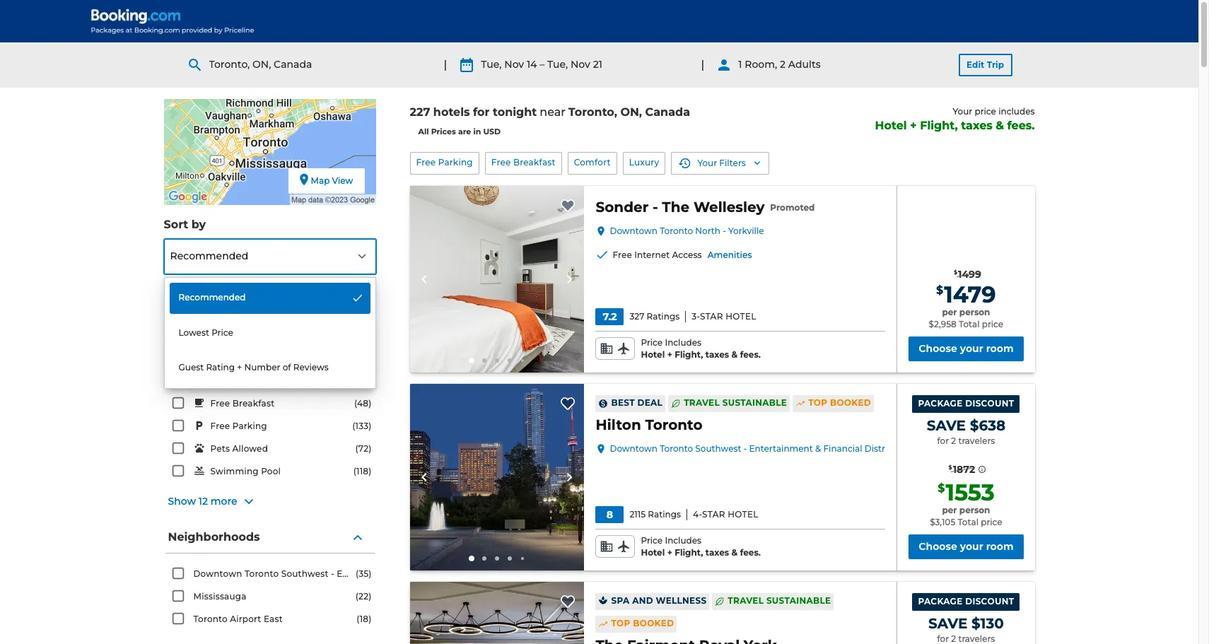 Task type: describe. For each thing, give the bounding box(es) containing it.
per inside $ 1553 per person $3,105 total price
[[943, 505, 958, 516]]

0 vertical spatial entertainment
[[750, 443, 814, 454]]

0 horizontal spatial southwest
[[281, 569, 329, 580]]

toronto for downtown toronto southwest - entertainment & financial districts
[[646, 417, 703, 434]]

2115 ratings
[[630, 509, 681, 520]]

show
[[168, 495, 196, 508]]

sonder
[[596, 199, 649, 216]]

travelers for $638
[[959, 436, 996, 446]]

best deal
[[612, 398, 663, 409]]

327 ratings
[[630, 311, 680, 322]]

hilton
[[596, 417, 642, 434]]

includes for 8
[[665, 536, 702, 546]]

$ 1872
[[949, 463, 976, 476]]

$2,958
[[929, 319, 957, 330]]

travel sustainable for spa and wellness
[[728, 596, 832, 607]]

of
[[283, 362, 291, 373]]

(48)
[[354, 398, 372, 409]]

(216)
[[352, 376, 372, 386]]

1 nov from the left
[[505, 58, 524, 71]]

price inside the $ 1499 $ 1479 per person $2,958 total price
[[983, 319, 1004, 330]]

1 vertical spatial on,
[[621, 105, 643, 119]]

image 1 of 20 image
[[410, 186, 585, 373]]

neighborhoods button
[[165, 522, 375, 554]]

0 horizontal spatial free parking
[[211, 421, 267, 432]]

swimming
[[211, 466, 259, 477]]

(22)
[[356, 592, 372, 602]]

price inside your price includes hotel + flight, taxes & fees.
[[975, 106, 997, 117]]

downtown toronto north - yorkville
[[610, 226, 765, 236]]

pool
[[261, 466, 281, 477]]

toronto down mississauga
[[194, 614, 228, 625]]

your for your price includes hotel + flight, taxes & fees.
[[954, 106, 973, 117]]

4-
[[693, 509, 703, 520]]

reviews
[[293, 362, 329, 373]]

toronto, on, canada
[[209, 58, 312, 71]]

expand image
[[752, 158, 763, 169]]

allowed
[[232, 444, 268, 454]]

& inside your price includes hotel + flight, taxes & fees.
[[997, 119, 1005, 132]]

spa
[[612, 596, 630, 607]]

airport
[[230, 614, 261, 625]]

yorkville
[[729, 226, 765, 236]]

0 vertical spatial canada
[[274, 58, 312, 71]]

prices
[[431, 127, 456, 137]]

1 vertical spatial downtown
[[610, 443, 658, 454]]

- right north
[[723, 226, 727, 236]]

pets allowed
[[211, 444, 268, 454]]

0 horizontal spatial toronto,
[[209, 58, 250, 71]]

are
[[458, 127, 471, 137]]

1 horizontal spatial amenities
[[708, 250, 753, 260]]

travel for spa and wellness
[[728, 596, 764, 607]]

pets
[[211, 444, 230, 454]]

your for 1479
[[961, 342, 984, 355]]

filters
[[720, 158, 746, 168]]

adults
[[789, 58, 821, 71]]

person inside the $ 1499 $ 1479 per person $2,958 total price
[[960, 307, 991, 318]]

go to image #3 image for 8
[[495, 557, 500, 561]]

choose for 1479
[[919, 342, 958, 355]]

save $130
[[929, 615, 1005, 632]]

2 for save $130
[[952, 634, 957, 644]]

flight, inside your price includes hotel + flight, taxes & fees.
[[921, 119, 959, 132]]

room for 1553
[[987, 540, 1014, 553]]

internet for free internet access
[[233, 376, 269, 386]]

1 horizontal spatial financial
[[824, 443, 863, 454]]

sustainable for spa and wellness
[[767, 596, 832, 607]]

price includes hotel + flight, taxes & fees. for 8
[[641, 536, 761, 558]]

save for save $638
[[927, 417, 967, 434]]

1553
[[946, 479, 995, 507]]

hotels
[[434, 105, 470, 119]]

room,
[[745, 58, 778, 71]]

top booked for deal
[[809, 398, 872, 409]]

map
[[311, 175, 330, 186]]

+ inside your price includes hotel + flight, taxes & fees.
[[911, 119, 917, 132]]

choose your room button for 1553
[[909, 535, 1024, 560]]

flight, for 1499
[[675, 350, 704, 360]]

0 horizontal spatial districts
[[456, 569, 493, 580]]

1 vertical spatial downtown toronto southwest - entertainment & financial districts
[[194, 569, 493, 580]]

number
[[244, 362, 281, 373]]

$ 1499 $ 1479 per person $2,958 total price
[[929, 268, 1004, 330]]

sort
[[164, 218, 188, 231]]

room for 1479
[[987, 342, 1014, 355]]

your filters button
[[672, 152, 770, 175]]

go to image #5 image for 7.2
[[521, 359, 524, 362]]

free internet access amenities
[[613, 250, 753, 260]]

+ inside list box
[[237, 362, 242, 373]]

0 horizontal spatial on,
[[253, 58, 271, 71]]

2 nov from the left
[[571, 58, 591, 71]]

package discount for $130
[[919, 596, 1015, 607]]

choose your room button for 1479
[[909, 337, 1024, 361]]

guest
[[179, 362, 204, 373]]

top booked for and
[[612, 619, 675, 629]]

trip
[[988, 59, 1005, 70]]

sonder - the wellesley - promoted element
[[596, 197, 815, 217]]

sonder - the wellesley
[[596, 199, 765, 216]]

photo carousel region for spa
[[410, 582, 585, 645]]

your price includes hotel + flight, taxes & fees.
[[876, 106, 1036, 132]]

go to image #2 image for 7.2
[[483, 359, 487, 363]]

- up 4-star hotel
[[744, 443, 747, 454]]

0 vertical spatial downtown toronto southwest - entertainment & financial districts
[[610, 443, 901, 454]]

$ for 1499
[[954, 269, 958, 276]]

1 horizontal spatial free parking
[[416, 157, 473, 168]]

package for save $130
[[919, 596, 963, 607]]

taxes inside your price includes hotel + flight, taxes & fees.
[[962, 119, 993, 132]]

choose your room for 1553
[[919, 540, 1014, 553]]

swimming pool
[[211, 466, 281, 477]]

choose for 1553
[[919, 540, 958, 553]]

$3,105
[[931, 517, 956, 528]]

downtown for amenities
[[610, 226, 658, 236]]

lowest price
[[179, 328, 233, 338]]

east
[[264, 614, 283, 625]]

1 vertical spatial free breakfast
[[211, 398, 275, 409]]

for for save $638
[[938, 436, 950, 446]]

edit
[[967, 59, 985, 70]]

recommended for the recommended dropdown button
[[170, 250, 249, 263]]

toronto airport east
[[194, 614, 283, 625]]

your filters
[[698, 158, 746, 168]]

1 vertical spatial parking
[[233, 421, 267, 432]]

12
[[199, 495, 208, 508]]

list box containing recommended
[[164, 277, 376, 389]]

1
[[739, 58, 743, 71]]

(18)
[[357, 614, 372, 625]]

| for tue, nov 14 – tue, nov 21
[[444, 58, 447, 71]]

1 vertical spatial canada
[[646, 105, 691, 119]]

wellness
[[656, 596, 707, 607]]

hilton toronto
[[596, 417, 703, 434]]

tue, nov 14 – tue, nov 21
[[481, 58, 603, 71]]

(35)
[[356, 569, 372, 580]]

edit trip button
[[959, 54, 1013, 76]]

travel sustainable for best deal
[[684, 398, 788, 409]]

comfort
[[574, 157, 611, 168]]

$ left 1479
[[937, 284, 944, 297]]

map view
[[311, 175, 353, 186]]

recommended button
[[164, 239, 376, 275]]

1872
[[954, 463, 976, 476]]

sort by
[[164, 218, 206, 231]]

more
[[211, 495, 237, 508]]

1 photo carousel region from the top
[[410, 186, 585, 373]]

2 for save $638
[[952, 436, 957, 446]]

–
[[540, 58, 545, 71]]

$ for 1553
[[938, 482, 946, 495]]

ratings for 8
[[648, 509, 681, 520]]

internet for free internet access amenities
[[635, 250, 670, 260]]

go to image #4 image for 7.2
[[508, 359, 512, 363]]

lowest
[[179, 328, 209, 338]]

$ 1553 per person $3,105 total price
[[931, 479, 1003, 528]]

star for 8
[[703, 509, 726, 520]]

(133)
[[352, 421, 372, 432]]

1 vertical spatial entertainment
[[337, 569, 403, 580]]

near
[[540, 105, 566, 119]]

rating
[[206, 362, 235, 373]]

save $638
[[927, 417, 1006, 434]]

1 horizontal spatial toronto,
[[569, 105, 618, 119]]

1 horizontal spatial districts
[[865, 443, 901, 454]]

flight, for for 2 travelers
[[675, 548, 704, 558]]

1 room, 2 adults
[[739, 58, 821, 71]]

go to image #2 image for 8
[[483, 557, 487, 561]]

tonight
[[493, 105, 537, 119]]

7.2
[[603, 311, 617, 323]]

go to image #1 image for 7.2
[[469, 358, 475, 364]]



Task type: locate. For each thing, give the bounding box(es) containing it.
(118)
[[354, 466, 372, 477]]

2 go to image #1 image from the top
[[469, 556, 475, 562]]

all
[[419, 127, 429, 137]]

total inside the $ 1499 $ 1479 per person $2,958 total price
[[959, 319, 980, 330]]

2 choose your room button from the top
[[909, 535, 1024, 560]]

go to image #5 image for 8
[[521, 557, 524, 560]]

go to image #3 image for 7.2
[[495, 359, 500, 363]]

mississauga
[[194, 592, 247, 602]]

fees. inside your price includes hotel + flight, taxes & fees.
[[1008, 119, 1036, 132]]

1 horizontal spatial breakfast
[[514, 157, 556, 168]]

includes for 7.2
[[665, 338, 702, 348]]

list box
[[164, 277, 376, 389]]

2 down save $130
[[952, 634, 957, 644]]

downtown down hilton
[[610, 443, 658, 454]]

save left $130
[[929, 615, 968, 632]]

0 horizontal spatial downtown toronto southwest - entertainment & financial districts
[[194, 569, 493, 580]]

1 choose from the top
[[919, 342, 958, 355]]

2 down 'save $638'
[[952, 436, 957, 446]]

0 horizontal spatial internet
[[233, 376, 269, 386]]

price includes hotel + flight, taxes & fees.
[[641, 338, 761, 360], [641, 536, 761, 558]]

luxury
[[629, 157, 660, 168]]

total right $2,958
[[959, 319, 980, 330]]

0 horizontal spatial top
[[612, 619, 631, 629]]

-
[[653, 199, 659, 216], [723, 226, 727, 236], [744, 443, 747, 454], [331, 569, 335, 580]]

1 vertical spatial travel
[[728, 596, 764, 607]]

2 vertical spatial 2
[[952, 634, 957, 644]]

spa and wellness
[[612, 596, 707, 607]]

1 vertical spatial person
[[960, 505, 991, 516]]

1 horizontal spatial entertainment
[[750, 443, 814, 454]]

internet down downtown toronto north - yorkville
[[635, 250, 670, 260]]

2 go to image #2 image from the top
[[483, 557, 487, 561]]

go to image #2 image
[[483, 359, 487, 363], [483, 557, 487, 561]]

toronto for free internet access
[[660, 226, 694, 236]]

- left the (35)
[[331, 569, 335, 580]]

0 vertical spatial star
[[701, 311, 724, 322]]

2 your from the top
[[961, 540, 984, 553]]

2 discount from the top
[[966, 596, 1015, 607]]

discount for save $638
[[966, 398, 1015, 409]]

0 horizontal spatial top booked
[[612, 619, 675, 629]]

3-star hotel
[[692, 311, 757, 322]]

recommended up lowest price
[[179, 292, 246, 303]]

2 travelers from the top
[[959, 634, 996, 644]]

choose your room button down $3,105
[[909, 535, 1024, 560]]

recommended inside list box
[[179, 292, 246, 303]]

price includes hotel + flight, taxes & fees. down 4-
[[641, 536, 761, 558]]

travel for best deal
[[684, 398, 720, 409]]

travelers for $130
[[959, 634, 996, 644]]

0 vertical spatial choose
[[919, 342, 958, 355]]

hotel inside your price includes hotel + flight, taxes & fees.
[[876, 119, 908, 132]]

package up 'save $638'
[[919, 398, 963, 409]]

0 vertical spatial package discount
[[919, 398, 1015, 409]]

free breakfast down free internet access
[[211, 398, 275, 409]]

save for save $130
[[929, 615, 968, 632]]

package discount up 'save $638'
[[919, 398, 1015, 409]]

sustainable
[[723, 398, 788, 409], [767, 596, 832, 607]]

1 choose your room from the top
[[919, 342, 1014, 355]]

nov left 21
[[571, 58, 591, 71]]

the fairmont royal york element
[[596, 636, 778, 645]]

for down 'save $638'
[[938, 436, 950, 446]]

3 photo carousel region from the top
[[410, 582, 585, 645]]

top for best deal
[[809, 398, 828, 409]]

1 vertical spatial go to image #5 image
[[521, 557, 524, 560]]

1 price includes hotel + flight, taxes & fees. from the top
[[641, 338, 761, 360]]

star right "2115 ratings"
[[703, 509, 726, 520]]

taxes down "edit"
[[962, 119, 993, 132]]

+
[[911, 119, 917, 132], [668, 350, 673, 360], [237, 362, 242, 373], [668, 548, 673, 558]]

guest rating + number of reviews
[[179, 362, 329, 373]]

travel right wellness
[[728, 596, 764, 607]]

your inside your price includes hotel + flight, taxes & fees.
[[954, 106, 973, 117]]

show 12 more button
[[168, 494, 372, 511]]

fees. down 3-star hotel
[[741, 350, 761, 360]]

your
[[961, 342, 984, 355], [961, 540, 984, 553]]

your down "edit"
[[954, 106, 973, 117]]

- left the
[[653, 199, 659, 216]]

$ left 1553
[[938, 482, 946, 495]]

neighborhoods
[[168, 531, 260, 544]]

price down 327 ratings
[[641, 338, 663, 348]]

free breakfast
[[492, 157, 556, 168], [211, 398, 275, 409]]

fees. for for 2 travelers
[[741, 548, 761, 558]]

go to image #3 image
[[495, 359, 500, 363], [495, 557, 500, 561]]

package
[[919, 398, 963, 409], [919, 596, 963, 607]]

by
[[192, 218, 206, 231]]

person inside $ 1553 per person $3,105 total price
[[960, 505, 991, 516]]

nov
[[505, 58, 524, 71], [571, 58, 591, 71]]

discount for save $130
[[966, 596, 1015, 607]]

1 horizontal spatial parking
[[438, 157, 473, 168]]

booked for deal
[[831, 398, 872, 409]]

1 vertical spatial package
[[919, 596, 963, 607]]

taxes down 4-star hotel
[[706, 548, 730, 558]]

1 vertical spatial taxes
[[706, 350, 730, 360]]

photo carousel region for hilton
[[410, 384, 585, 571]]

travelers
[[959, 436, 996, 446], [959, 634, 996, 644]]

package for save $638
[[919, 398, 963, 409]]

2 vertical spatial flight,
[[675, 548, 704, 558]]

2 per from the top
[[943, 505, 958, 516]]

price includes hotel + flight, taxes & fees. down 3-
[[641, 338, 761, 360]]

2 go to image #3 image from the top
[[495, 557, 500, 561]]

includes down 3-
[[665, 338, 702, 348]]

travelers down 'save $638'
[[959, 436, 996, 446]]

0 horizontal spatial travel
[[684, 398, 720, 409]]

price inside list box
[[212, 328, 233, 338]]

price inside $ 1553 per person $3,105 total price
[[982, 517, 1003, 528]]

1 package from the top
[[919, 398, 963, 409]]

hilton toronto element
[[596, 415, 703, 435]]

the
[[663, 199, 690, 216]]

1 vertical spatial southwest
[[281, 569, 329, 580]]

1 your from the top
[[961, 342, 984, 355]]

photo carousel region
[[410, 186, 585, 373], [410, 384, 585, 571], [410, 582, 585, 645]]

taxes for 1499
[[706, 350, 730, 360]]

your inside the your filters button
[[698, 158, 718, 168]]

1 go to image #3 image from the top
[[495, 359, 500, 363]]

fees. down includes
[[1008, 119, 1036, 132]]

1 vertical spatial for 2 travelers
[[938, 634, 996, 644]]

1 per from the top
[[943, 307, 958, 318]]

327
[[630, 311, 645, 322]]

for 2 travelers for $638
[[938, 436, 996, 446]]

(72)
[[356, 444, 372, 454]]

| up hotels
[[444, 58, 447, 71]]

north
[[696, 226, 721, 236]]

1 vertical spatial package discount
[[919, 596, 1015, 607]]

0 vertical spatial top
[[809, 398, 828, 409]]

1 vertical spatial room
[[987, 540, 1014, 553]]

1 go to image #2 image from the top
[[483, 359, 487, 363]]

2 go to image #4 image from the top
[[508, 557, 512, 561]]

booked for and
[[633, 619, 675, 629]]

free
[[416, 157, 436, 168], [492, 157, 511, 168], [613, 250, 632, 260], [211, 376, 230, 386], [211, 398, 230, 409], [211, 421, 230, 432]]

package discount for $638
[[919, 398, 1015, 409]]

your down the $ 1499 $ 1479 per person $2,958 total price
[[961, 342, 984, 355]]

travelers down save $130
[[959, 634, 996, 644]]

price down 1553
[[982, 517, 1003, 528]]

downtown toronto southwest - entertainment & financial districts
[[610, 443, 901, 454], [194, 569, 493, 580]]

wellesley
[[694, 199, 765, 216]]

show 12 more
[[168, 495, 237, 508]]

star right 327 ratings
[[701, 311, 724, 322]]

package up save $130
[[919, 596, 963, 607]]

1 package discount from the top
[[919, 398, 1015, 409]]

0 vertical spatial fees.
[[1008, 119, 1036, 132]]

price includes hotel + flight, taxes & fees. for 7.2
[[641, 338, 761, 360]]

0 vertical spatial free parking
[[416, 157, 473, 168]]

go to image #5 image
[[521, 359, 524, 362], [521, 557, 524, 560]]

in
[[474, 127, 481, 137]]

0 vertical spatial toronto,
[[209, 58, 250, 71]]

0 horizontal spatial nov
[[505, 58, 524, 71]]

0 vertical spatial person
[[960, 307, 991, 318]]

all prices are in usd
[[419, 127, 501, 137]]

parking down all prices are in usd
[[438, 157, 473, 168]]

recommended down by
[[170, 250, 249, 263]]

parking
[[438, 157, 473, 168], [233, 421, 267, 432]]

price down 1479
[[983, 319, 1004, 330]]

person down 1499 on the right
[[960, 307, 991, 318]]

0 horizontal spatial financial
[[414, 569, 454, 580]]

1 vertical spatial for
[[938, 436, 950, 446]]

2 choose from the top
[[919, 540, 958, 553]]

0 vertical spatial travelers
[[959, 436, 996, 446]]

room down the $ 1499 $ 1479 per person $2,958 total price
[[987, 342, 1014, 355]]

2 room from the top
[[987, 540, 1014, 553]]

your for 1553
[[961, 540, 984, 553]]

0 vertical spatial sustainable
[[723, 398, 788, 409]]

access
[[673, 250, 702, 260], [271, 376, 301, 386]]

227
[[410, 105, 430, 119]]

downtown
[[610, 226, 658, 236], [610, 443, 658, 454], [194, 569, 242, 580]]

for 2 travelers down 'save $638'
[[938, 436, 996, 446]]

ratings for 7.2
[[647, 311, 680, 322]]

access for free internet access
[[271, 376, 301, 386]]

recommended for list box on the left containing recommended
[[179, 292, 246, 303]]

1 vertical spatial your
[[961, 540, 984, 553]]

for 2 travelers for $130
[[938, 634, 996, 644]]

taxes for for 2 travelers
[[706, 548, 730, 558]]

discount up $130
[[966, 596, 1015, 607]]

and
[[633, 596, 654, 607]]

tue, left 14 at the left top of page
[[481, 58, 502, 71]]

0 vertical spatial top booked
[[809, 398, 872, 409]]

1 horizontal spatial downtown toronto southwest - entertainment & financial districts
[[610, 443, 901, 454]]

nov left 14 at the left top of page
[[505, 58, 524, 71]]

0 vertical spatial parking
[[438, 157, 473, 168]]

1 vertical spatial travel sustainable
[[728, 596, 832, 607]]

downtown for (22)
[[194, 569, 242, 580]]

2 | from the left
[[702, 58, 705, 71]]

for down save $130
[[938, 634, 950, 644]]

$ left the "1872"
[[949, 464, 953, 471]]

2 package from the top
[[919, 596, 963, 607]]

price for 7.2
[[641, 338, 663, 348]]

1 go to image #5 image from the top
[[521, 359, 524, 362]]

4-star hotel
[[693, 509, 759, 520]]

1 tue, from the left
[[481, 58, 502, 71]]

1 vertical spatial internet
[[233, 376, 269, 386]]

free breakfast down usd on the top left
[[492, 157, 556, 168]]

view
[[332, 175, 353, 186]]

| left 1
[[702, 58, 705, 71]]

flight,
[[921, 119, 959, 132], [675, 350, 704, 360], [675, 548, 704, 558]]

1 vertical spatial free parking
[[211, 421, 267, 432]]

1 vertical spatial go to image #4 image
[[508, 557, 512, 561]]

1 vertical spatial your
[[698, 158, 718, 168]]

0 vertical spatial free breakfast
[[492, 157, 556, 168]]

ratings
[[647, 311, 680, 322], [648, 509, 681, 520]]

toronto down hilton toronto
[[660, 443, 694, 454]]

includes down 4-
[[665, 536, 702, 546]]

0 vertical spatial taxes
[[962, 119, 993, 132]]

travel
[[684, 398, 720, 409], [728, 596, 764, 607]]

1 horizontal spatial top
[[809, 398, 828, 409]]

fees. for 1499
[[741, 350, 761, 360]]

$638
[[971, 417, 1006, 434]]

1 go to image #1 image from the top
[[469, 358, 475, 364]]

1 vertical spatial go to image #3 image
[[495, 557, 500, 561]]

internet down guest rating + number of reviews
[[233, 376, 269, 386]]

2 includes from the top
[[665, 536, 702, 546]]

2 right room,
[[780, 58, 786, 71]]

amenities down yorkville
[[708, 250, 753, 260]]

1 vertical spatial photo carousel region
[[410, 384, 585, 571]]

1 discount from the top
[[966, 398, 1015, 409]]

1 for 2 travelers from the top
[[938, 436, 996, 446]]

1 vertical spatial price
[[983, 319, 1004, 330]]

2 choose your room from the top
[[919, 540, 1014, 553]]

2 photo carousel region from the top
[[410, 384, 585, 571]]

price for 8
[[641, 536, 663, 546]]

3-
[[692, 311, 701, 322]]

2 price includes hotel + flight, taxes & fees. from the top
[[641, 536, 761, 558]]

1 vertical spatial top booked
[[612, 619, 675, 629]]

0 vertical spatial go to image #3 image
[[495, 359, 500, 363]]

toronto
[[660, 226, 694, 236], [646, 417, 703, 434], [660, 443, 694, 454], [245, 569, 279, 580], [194, 614, 228, 625]]

per up $2,958
[[943, 307, 958, 318]]

1 includes from the top
[[665, 338, 702, 348]]

$ inside $ 1553 per person $3,105 total price
[[938, 482, 946, 495]]

1499
[[959, 268, 982, 281]]

your for your filters
[[698, 158, 718, 168]]

0 vertical spatial choose your room button
[[909, 337, 1024, 361]]

downtown down "sonder"
[[610, 226, 658, 236]]

0 vertical spatial flight,
[[921, 119, 959, 132]]

top for spa and wellness
[[612, 619, 631, 629]]

go to image #4 image for 8
[[508, 557, 512, 561]]

go to image #1 image for 8
[[469, 556, 475, 562]]

1 vertical spatial amenities
[[168, 337, 229, 351]]

includes
[[999, 106, 1036, 117]]

0 vertical spatial 2
[[780, 58, 786, 71]]

1 | from the left
[[444, 58, 447, 71]]

0 horizontal spatial breakfast
[[233, 398, 275, 409]]

access down of at the bottom
[[271, 376, 301, 386]]

1 vertical spatial includes
[[665, 536, 702, 546]]

ratings right 327
[[647, 311, 680, 322]]

toronto for mississauga
[[245, 569, 279, 580]]

package discount up save $130
[[919, 596, 1015, 607]]

toronto down neighborhoods dropdown button
[[245, 569, 279, 580]]

edit trip
[[967, 59, 1005, 70]]

amenities inside "dropdown button"
[[168, 337, 229, 351]]

fees. down 4-star hotel
[[741, 548, 761, 558]]

for
[[473, 105, 490, 119], [938, 436, 950, 446], [938, 634, 950, 644]]

downtown up mississauga
[[194, 569, 242, 580]]

price right lowest
[[212, 328, 233, 338]]

1 horizontal spatial internet
[[635, 250, 670, 260]]

choose your room for 1479
[[919, 342, 1014, 355]]

1 choose your room button from the top
[[909, 337, 1024, 361]]

2 go to image #5 image from the top
[[521, 557, 524, 560]]

price left includes
[[975, 106, 997, 117]]

0 vertical spatial access
[[673, 250, 702, 260]]

1 horizontal spatial top booked
[[809, 398, 872, 409]]

toronto down deal
[[646, 417, 703, 434]]

booking.com packages image
[[90, 8, 255, 34]]

discount
[[966, 398, 1015, 409], [966, 596, 1015, 607]]

2 person from the top
[[960, 505, 991, 516]]

2 package discount from the top
[[919, 596, 1015, 607]]

go to image #4 image
[[508, 359, 512, 363], [508, 557, 512, 561]]

amenities button
[[165, 329, 375, 361]]

total right $3,105
[[958, 517, 979, 528]]

| for 1 room, 2 adults
[[702, 58, 705, 71]]

1 vertical spatial per
[[943, 505, 958, 516]]

0 horizontal spatial parking
[[233, 421, 267, 432]]

14
[[527, 58, 537, 71]]

breakfast down free internet access
[[233, 398, 275, 409]]

per inside the $ 1499 $ 1479 per person $2,958 total price
[[943, 307, 958, 318]]

recommended inside dropdown button
[[170, 250, 249, 263]]

your down $ 1553 per person $3,105 total price
[[961, 540, 984, 553]]

price down "2115 ratings"
[[641, 536, 663, 546]]

1 vertical spatial breakfast
[[233, 398, 275, 409]]

$ left 1499 on the right
[[954, 269, 958, 276]]

1 vertical spatial choose
[[919, 540, 958, 553]]

internet
[[635, 250, 670, 260], [233, 376, 269, 386]]

person down the "1872"
[[960, 505, 991, 516]]

tue, right –
[[548, 58, 568, 71]]

for 2 travelers down save $130
[[938, 634, 996, 644]]

choose down $2,958
[[919, 342, 958, 355]]

2 vertical spatial photo carousel region
[[410, 582, 585, 645]]

save left $638
[[927, 417, 967, 434]]

1 horizontal spatial travel
[[728, 596, 764, 607]]

0 vertical spatial for
[[473, 105, 490, 119]]

0 vertical spatial for 2 travelers
[[938, 436, 996, 446]]

top
[[809, 398, 828, 409], [612, 619, 631, 629]]

0 vertical spatial downtown
[[610, 226, 658, 236]]

free parking up pets allowed
[[211, 421, 267, 432]]

227 hotels for tonight near toronto, on, canada
[[410, 105, 691, 119]]

1 go to image #4 image from the top
[[508, 359, 512, 363]]

free internet access
[[211, 376, 301, 386]]

for up in
[[473, 105, 490, 119]]

canada
[[274, 58, 312, 71], [646, 105, 691, 119]]

hotel
[[876, 119, 908, 132], [726, 311, 757, 322], [641, 350, 665, 360], [728, 509, 759, 520], [641, 548, 665, 558]]

price
[[975, 106, 997, 117], [983, 319, 1004, 330], [982, 517, 1003, 528]]

1479
[[945, 281, 997, 309]]

$ inside the $ 1872
[[949, 464, 953, 471]]

2 vertical spatial downtown
[[194, 569, 242, 580]]

choose your room button down $2,958
[[909, 337, 1024, 361]]

0 horizontal spatial free breakfast
[[211, 398, 275, 409]]

per up $3,105
[[943, 505, 958, 516]]

per
[[943, 307, 958, 318], [943, 505, 958, 516]]

room
[[987, 342, 1014, 355], [987, 540, 1014, 553]]

0 vertical spatial southwest
[[696, 443, 742, 454]]

0 vertical spatial save
[[927, 417, 967, 434]]

southwest up 4-star hotel
[[696, 443, 742, 454]]

free parking
[[416, 157, 473, 168], [211, 421, 267, 432]]

your left filters
[[698, 158, 718, 168]]

2115
[[630, 509, 646, 520]]

free parking down 'prices'
[[416, 157, 473, 168]]

0 vertical spatial choose your room
[[919, 342, 1014, 355]]

0 vertical spatial internet
[[635, 250, 670, 260]]

breakfast down 227 hotels for tonight near toronto, on, canada
[[514, 157, 556, 168]]

$ for 1872
[[949, 464, 953, 471]]

districts
[[865, 443, 901, 454], [456, 569, 493, 580]]

amenities up guest
[[168, 337, 229, 351]]

1 vertical spatial price includes hotel + flight, taxes & fees.
[[641, 536, 761, 558]]

total inside $ 1553 per person $3,105 total price
[[958, 517, 979, 528]]

0 vertical spatial ratings
[[647, 311, 680, 322]]

toronto inside "element"
[[646, 417, 703, 434]]

booked
[[831, 398, 872, 409], [633, 619, 675, 629]]

southwest down neighborhoods dropdown button
[[281, 569, 329, 580]]

access down downtown toronto north - yorkville
[[673, 250, 702, 260]]

taxes down 3-star hotel
[[706, 350, 730, 360]]

1 horizontal spatial southwest
[[696, 443, 742, 454]]

choose your room down $2,958
[[919, 342, 1014, 355]]

2
[[780, 58, 786, 71], [952, 436, 957, 446], [952, 634, 957, 644]]

1 travelers from the top
[[959, 436, 996, 446]]

choose your room down $3,105
[[919, 540, 1014, 553]]

for for save $130
[[938, 634, 950, 644]]

0 vertical spatial go to image #2 image
[[483, 359, 487, 363]]

ratings right the 2115
[[648, 509, 681, 520]]

discount up $638
[[966, 398, 1015, 409]]

0 vertical spatial per
[[943, 307, 958, 318]]

$130
[[972, 615, 1005, 632]]

0 vertical spatial price
[[975, 106, 997, 117]]

0 vertical spatial go to image #1 image
[[469, 358, 475, 364]]

usd
[[484, 127, 501, 137]]

breakfast
[[514, 157, 556, 168], [233, 398, 275, 409]]

0 horizontal spatial booked
[[633, 619, 675, 629]]

0 vertical spatial districts
[[865, 443, 901, 454]]

0 vertical spatial recommended
[[170, 250, 249, 263]]

choose down $3,105
[[919, 540, 958, 553]]

star for 7.2
[[701, 311, 724, 322]]

parking up allowed
[[233, 421, 267, 432]]

go to image #1 image
[[469, 358, 475, 364], [469, 556, 475, 562]]

property building image
[[410, 384, 585, 571]]

top booked
[[809, 398, 872, 409], [612, 619, 675, 629]]

0 vertical spatial breakfast
[[514, 157, 556, 168]]

1 room from the top
[[987, 342, 1014, 355]]

2 vertical spatial taxes
[[706, 548, 730, 558]]

0 horizontal spatial |
[[444, 58, 447, 71]]

2 for 2 travelers from the top
[[938, 634, 996, 644]]

1 horizontal spatial free breakfast
[[492, 157, 556, 168]]

entertainment
[[750, 443, 814, 454], [337, 569, 403, 580]]

sustainable for best deal
[[723, 398, 788, 409]]

deal
[[638, 398, 663, 409]]

1 horizontal spatial access
[[673, 250, 702, 260]]

0 vertical spatial financial
[[824, 443, 863, 454]]

1 person from the top
[[960, 307, 991, 318]]

room down $ 1553 per person $3,105 total price
[[987, 540, 1014, 553]]

access for free internet access amenities
[[673, 250, 702, 260]]

0 vertical spatial price includes hotel + flight, taxes & fees.
[[641, 338, 761, 360]]

choose your room
[[919, 342, 1014, 355], [919, 540, 1014, 553]]

2 tue, from the left
[[548, 58, 568, 71]]

1 vertical spatial ratings
[[648, 509, 681, 520]]

travel right deal
[[684, 398, 720, 409]]

1 horizontal spatial booked
[[831, 398, 872, 409]]

1 vertical spatial top
[[612, 619, 631, 629]]

toronto down the
[[660, 226, 694, 236]]



Task type: vqa. For each thing, say whether or not it's contained in the screenshot.
the top Choose
yes



